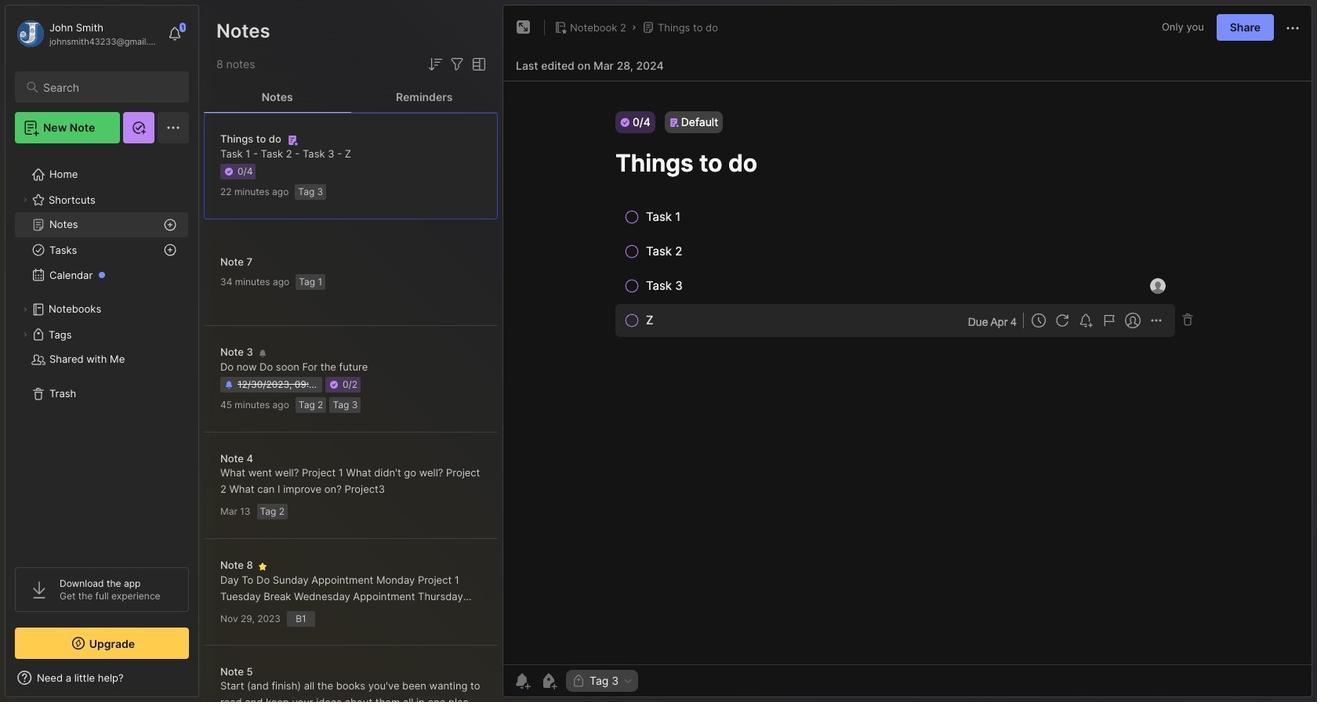 Task type: locate. For each thing, give the bounding box(es) containing it.
tree
[[5, 153, 198, 554]]

View options field
[[467, 55, 489, 74]]

main element
[[0, 0, 204, 703]]

Sort options field
[[426, 55, 445, 74]]

Note Editor text field
[[503, 81, 1312, 665]]

expand notebooks image
[[20, 305, 30, 314]]

Search text field
[[43, 80, 175, 95]]

add a reminder image
[[513, 672, 532, 691]]

Account field
[[15, 18, 160, 49]]

Add filters field
[[448, 55, 467, 74]]

None search field
[[43, 78, 175, 96]]

tab list
[[204, 82, 498, 113]]

add filters image
[[448, 55, 467, 74]]

add tag image
[[539, 672, 558, 691]]

none search field inside main element
[[43, 78, 175, 96]]

WHAT'S NEW field
[[5, 666, 198, 691]]



Task type: describe. For each thing, give the bounding box(es) containing it.
click to collapse image
[[198, 674, 210, 692]]

expand tags image
[[20, 330, 30, 340]]

more actions image
[[1284, 19, 1302, 37]]

More actions field
[[1284, 17, 1302, 37]]

tree inside main element
[[5, 153, 198, 554]]

expand note image
[[514, 18, 533, 37]]

note window element
[[503, 5, 1313, 698]]



Task type: vqa. For each thing, say whether or not it's contained in the screenshot.
the More actions and view options field on the top right of the page
no



